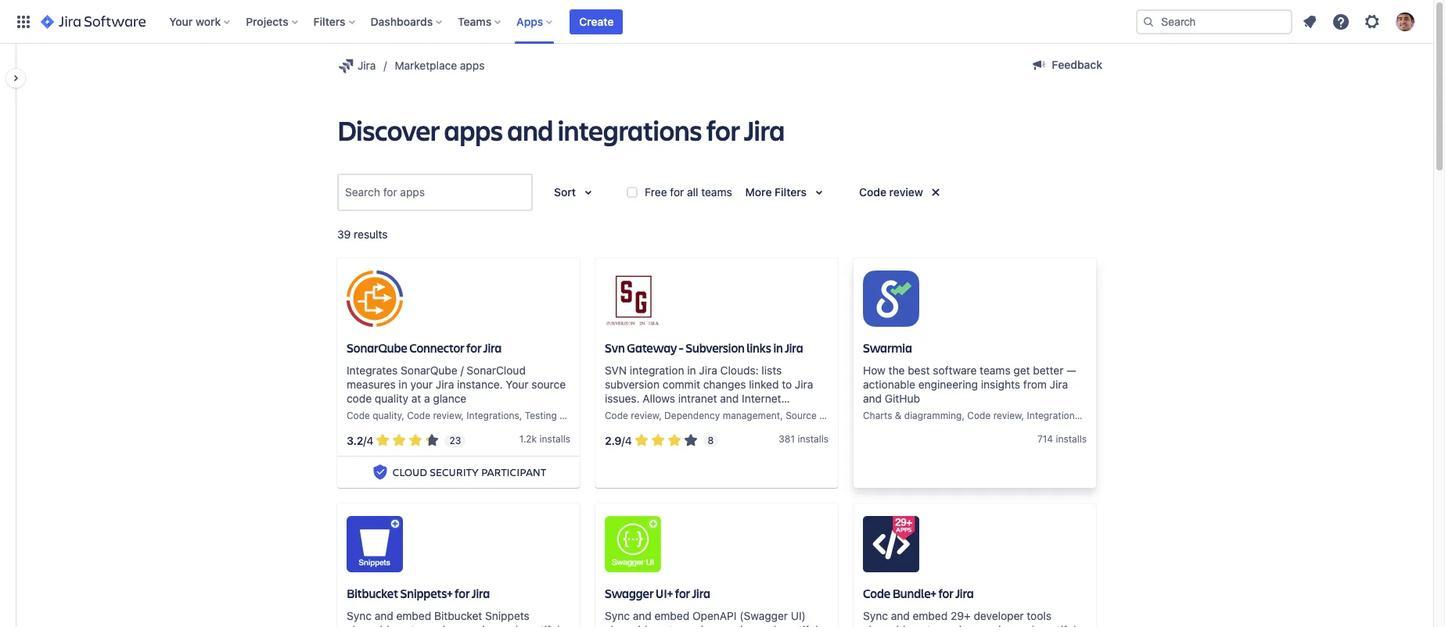 Task type: describe. For each thing, give the bounding box(es) containing it.
3 , from the left
[[519, 410, 522, 422]]

results
[[354, 228, 388, 241]]

29+
[[951, 610, 971, 623]]

teams
[[458, 14, 492, 28]]

sync and embed 29+ developer tools alongside notes or images in one beautifu
[[863, 610, 1076, 628]]

4 for svn
[[625, 434, 632, 447]]

cloud security participant
[[393, 465, 546, 480]]

bitbucket snippets+ for jira
[[347, 586, 490, 602]]

s for svn gateway - subversion links in jira
[[824, 434, 829, 445]]

code left bundle+
[[863, 586, 891, 602]]

review inside how the best software teams get better — actionable engineering insights from jira and github charts & diagramming , code review , integrations , workflow
[[994, 410, 1022, 422]]

feedback button
[[1021, 52, 1112, 77]]

code down issues.
[[605, 410, 628, 422]]

links
[[747, 340, 771, 356]]

bundle+
[[893, 586, 937, 602]]

one inside sync and embed bitbucket snippets alongside notes or images in one beautifu
[[494, 624, 513, 628]]

integrations for swarmia
[[1027, 410, 1080, 422]]

notes inside sync and embed bitbucket snippets alongside notes or images in one beautifu
[[398, 624, 427, 628]]

repositories
[[605, 406, 665, 420]]

your
[[410, 378, 433, 391]]

one for swagger ui+ for jira
[[752, 624, 771, 628]]

qa
[[569, 410, 582, 422]]

svn
[[605, 364, 627, 377]]

marketplace apps link
[[395, 56, 485, 75]]

jira right links
[[785, 340, 803, 356]]

4 , from the left
[[659, 410, 662, 422]]

and inside sync and embed bitbucket snippets alongside notes or images in one beautifu
[[375, 610, 393, 623]]

glance
[[433, 392, 467, 406]]

714
[[1038, 434, 1053, 445]]

jira link
[[337, 56, 376, 75]]

commit
[[663, 378, 700, 391]]

swarmia
[[863, 340, 912, 356]]

ui)
[[791, 610, 806, 623]]

source
[[532, 378, 566, 391]]

filters button
[[309, 9, 361, 34]]

insights
[[981, 378, 1020, 391]]

ui+
[[656, 586, 673, 602]]

notifications image
[[1301, 12, 1319, 31]]

39 results
[[337, 228, 388, 241]]

code bundle+ for jira
[[863, 586, 974, 602]]

alongside for code bundle+ for jira
[[863, 624, 912, 628]]

jira right the to
[[795, 378, 813, 391]]

review left remove selected image
[[889, 185, 923, 199]]

s for sonarqube connector for jira
[[566, 434, 570, 445]]

code bundle+ for jira image
[[863, 517, 920, 573]]

code review
[[859, 185, 923, 199]]

snippets+
[[400, 586, 453, 602]]

code inside integrates sonarqube / sonarcloud measures in your jira instance. your source code quality at a glance code quality , code review , integrations , testing & qa
[[347, 392, 372, 406]]

connector
[[409, 340, 464, 356]]

feedback
[[1052, 58, 1103, 71]]

software
[[933, 364, 977, 377]]

tools
[[1027, 610, 1052, 623]]

3.2 / 4
[[347, 434, 374, 447]]

more filters
[[746, 185, 807, 199]]

marketplace
[[395, 59, 457, 72]]

7 , from the left
[[1022, 410, 1024, 422]]

one for code bundle+ for jira
[[1010, 624, 1029, 628]]

—
[[1067, 364, 1076, 377]]

participant
[[481, 465, 546, 480]]

0 horizontal spatial bitbucket
[[347, 586, 398, 602]]

create
[[579, 14, 614, 28]]

primary element
[[9, 0, 1136, 43]]

developer
[[974, 610, 1024, 623]]

svn gateway - subversion links in jira
[[605, 340, 803, 356]]

your work
[[169, 14, 221, 28]]

in inside svn integration in jira clouds: lists subversion commit changes linked to jira issues. allows intranet and internet repositories
[[687, 364, 696, 377]]

1.2k
[[519, 434, 537, 445]]

free
[[645, 185, 667, 199]]

create button
[[570, 9, 623, 34]]

3.2
[[347, 434, 363, 447]]

for left all at the top of page
[[670, 185, 684, 199]]

code left remove selected image
[[859, 185, 887, 199]]

embed for snippets+
[[396, 610, 431, 623]]

projects button
[[241, 9, 304, 34]]

github
[[885, 392, 920, 406]]

or for code
[[946, 624, 956, 628]]

actionable
[[863, 378, 916, 391]]

your profile and settings image
[[1396, 12, 1415, 31]]

1 vertical spatial code
[[820, 410, 841, 422]]

banner containing your work
[[0, 0, 1434, 44]]

diagramming
[[904, 410, 962, 422]]

openapi
[[693, 610, 737, 623]]

free for all teams
[[645, 185, 732, 199]]

6 , from the left
[[962, 410, 965, 422]]

images for code bundle+ for jira
[[959, 624, 996, 628]]

or for swagger
[[688, 624, 698, 628]]

apps button
[[512, 9, 559, 34]]

get
[[1014, 364, 1030, 377]]

jira inside how the best software teams get better — actionable engineering insights from jira and github charts & diagramming , code review , integrations , workflow
[[1050, 378, 1068, 391]]

svn
[[605, 340, 625, 356]]

bitbucket snippets+ for jira image
[[347, 517, 403, 573]]

714 install s
[[1038, 434, 1087, 445]]

workflow
[[1085, 410, 1127, 422]]

work
[[196, 14, 221, 28]]

filters inside dropdown button
[[314, 14, 346, 28]]

issues.
[[605, 392, 640, 406]]

dependency
[[664, 410, 720, 422]]

bitbucket inside sync and embed bitbucket snippets alongside notes or images in one beautifu
[[434, 610, 482, 623]]

embed for bundle+
[[913, 610, 948, 623]]

how
[[863, 364, 886, 377]]

sidebar navigation image
[[0, 63, 34, 94]]

sonarqube connector for jira image
[[347, 271, 403, 327]]

/ for sonarqube connector for jira
[[363, 434, 367, 447]]

at
[[411, 392, 421, 406]]

notes for swagger ui+ for jira
[[657, 624, 685, 628]]

best
[[908, 364, 930, 377]]

jira up more
[[744, 111, 785, 149]]

in right links
[[773, 340, 783, 356]]

marketplace apps
[[395, 59, 485, 72]]

more
[[746, 185, 772, 199]]

better
[[1033, 364, 1064, 377]]

svn gateway - subversion links in jira image
[[605, 271, 661, 327]]

internet
[[742, 392, 781, 406]]

gateway
[[627, 340, 677, 356]]

1 vertical spatial quality
[[373, 410, 402, 422]]

jira up 29+
[[956, 586, 974, 602]]

teams button
[[453, 9, 507, 34]]

8 , from the left
[[1080, 410, 1083, 422]]

for for bitbucket snippets+ for jira
[[455, 586, 470, 602]]

jira inside jira link
[[358, 59, 376, 72]]

dashboards button
[[366, 9, 449, 34]]

23
[[449, 435, 461, 447]]

381 install s
[[779, 434, 829, 445]]

lists
[[762, 364, 782, 377]]

snippets
[[485, 610, 530, 623]]

in inside sync and embed bitbucket snippets alongside notes or images in one beautifu
[[482, 624, 491, 628]]

& inside how the best software teams get better — actionable engineering insights from jira and github charts & diagramming , code review , integrations , workflow
[[895, 410, 902, 422]]

Search field
[[1136, 9, 1293, 34]]

install for svn gateway - subversion links in jira
[[798, 434, 824, 445]]

security
[[430, 465, 479, 480]]



Task type: vqa. For each thing, say whether or not it's contained in the screenshot.
FEEDBACK button
yes



Task type: locate. For each thing, give the bounding box(es) containing it.
integrations up 714
[[1027, 410, 1080, 422]]

1 vertical spatial apps
[[444, 111, 503, 149]]

integrations inside how the best software teams get better — actionable engineering insights from jira and github charts & diagramming , code review , integrations , workflow
[[1027, 410, 1080, 422]]

2 horizontal spatial /
[[622, 434, 625, 447]]

testing
[[525, 410, 557, 422]]

1 s from the left
[[566, 434, 570, 445]]

for up free for all teams
[[706, 111, 740, 149]]

code inside how the best software teams get better — actionable engineering insights from jira and github charts & diagramming , code review , integrations , workflow
[[968, 410, 991, 422]]

sonarcloud
[[467, 364, 526, 377]]

0 vertical spatial teams
[[701, 185, 732, 199]]

1 vertical spatial your
[[506, 378, 529, 391]]

2 one from the left
[[752, 624, 771, 628]]

integrations inside integrates sonarqube / sonarcloud measures in your jira instance. your source code quality at a glance code quality , code review , integrations , testing & qa
[[467, 410, 519, 422]]

integrations
[[558, 111, 702, 149]]

embed for ui+
[[655, 610, 690, 623]]

one down snippets
[[494, 624, 513, 628]]

2 , from the left
[[461, 410, 464, 422]]

alongside inside sync and embed bitbucket snippets alongside notes or images in one beautifu
[[347, 624, 395, 628]]

notes down code bundle+ for jira
[[915, 624, 943, 628]]

banner
[[0, 0, 1434, 44]]

1 notes from the left
[[398, 624, 427, 628]]

embed down ui+ at bottom left
[[655, 610, 690, 623]]

0 horizontal spatial sync
[[347, 610, 372, 623]]

source
[[786, 410, 817, 422]]

1 horizontal spatial your
[[506, 378, 529, 391]]

1 horizontal spatial &
[[895, 410, 902, 422]]

jira inside integrates sonarqube / sonarcloud measures in your jira instance. your source code quality at a glance code quality , code review , integrations , testing & qa
[[436, 378, 454, 391]]

images inside sync and embed bitbucket snippets alongside notes or images in one beautifu
[[443, 624, 479, 628]]

or down 29+
[[946, 624, 956, 628]]

2 sync from the left
[[605, 610, 630, 623]]

in left "your"
[[399, 378, 408, 391]]

images for swagger ui+ for jira
[[701, 624, 737, 628]]

and inside the sync and embed openapi (swagger ui) alongside notes or images in one beautifu
[[633, 610, 652, 623]]

for
[[706, 111, 740, 149], [670, 185, 684, 199], [466, 340, 482, 356], [455, 586, 470, 602], [675, 586, 690, 602], [939, 586, 954, 602]]

how the best software teams get better — actionable engineering insights from jira and github charts & diagramming , code review , integrations , workflow
[[863, 364, 1127, 422]]

1 alongside from the left
[[347, 624, 395, 628]]

notes down bitbucket snippets+ for jira
[[398, 624, 427, 628]]

one down (swagger
[[752, 624, 771, 628]]

bitbucket down snippets+
[[434, 610, 482, 623]]

notes down ui+ at bottom left
[[657, 624, 685, 628]]

or
[[429, 624, 440, 628], [688, 624, 698, 628], [946, 624, 956, 628]]

quality left at
[[375, 392, 408, 406]]

for for swagger ui+ for jira
[[675, 586, 690, 602]]

install right 1.2k
[[540, 434, 566, 445]]

2 alongside from the left
[[605, 624, 654, 628]]

2 notes from the left
[[657, 624, 685, 628]]

review down 'glance' on the bottom left
[[433, 410, 461, 422]]

images inside sync and embed 29+ developer tools alongside notes or images in one beautifu
[[959, 624, 996, 628]]

3 install from the left
[[1056, 434, 1082, 445]]

0 horizontal spatial install
[[540, 434, 566, 445]]

discover apps and integrations for jira
[[337, 111, 785, 149]]

code down at
[[407, 410, 430, 422]]

and inside how the best software teams get better — actionable engineering insights from jira and github charts & diagramming , code review , integrations , workflow
[[863, 392, 882, 406]]

2 or from the left
[[688, 624, 698, 628]]

in down the developer
[[999, 624, 1007, 628]]

in down (swagger
[[740, 624, 749, 628]]

0 vertical spatial filters
[[314, 14, 346, 28]]

0 horizontal spatial teams
[[701, 185, 732, 199]]

jira down filters dropdown button
[[358, 59, 376, 72]]

8
[[708, 435, 714, 447]]

1 vertical spatial teams
[[980, 364, 1011, 377]]

review down allows
[[631, 410, 659, 422]]

install right 714
[[1056, 434, 1082, 445]]

1 sync from the left
[[347, 610, 372, 623]]

embed down bitbucket snippets+ for jira
[[396, 610, 431, 623]]

clouds:
[[720, 364, 759, 377]]

1 or from the left
[[429, 624, 440, 628]]

2.9 / 4
[[605, 434, 632, 447]]

filters right more
[[775, 185, 807, 199]]

images down 29+
[[959, 624, 996, 628]]

for up sync and embed bitbucket snippets alongside notes or images in one beautifu
[[455, 586, 470, 602]]

filters up jira link
[[314, 14, 346, 28]]

0 horizontal spatial alongside
[[347, 624, 395, 628]]

embed inside sync and embed bitbucket snippets alongside notes or images in one beautifu
[[396, 610, 431, 623]]

2 install from the left
[[798, 434, 824, 445]]

your inside integrates sonarqube / sonarcloud measures in your jira instance. your source code quality at a glance code quality , code review , integrations , testing & qa
[[506, 378, 529, 391]]

notes for code bundle+ for jira
[[915, 624, 943, 628]]

bitbucket down bitbucket snippets+ for jira image
[[347, 586, 398, 602]]

alongside inside sync and embed 29+ developer tools alongside notes or images in one beautifu
[[863, 624, 912, 628]]

jira up changes
[[699, 364, 717, 377]]

notes inside sync and embed 29+ developer tools alongside notes or images in one beautifu
[[915, 624, 943, 628]]

instance.
[[457, 378, 503, 391]]

1 horizontal spatial embed
[[655, 610, 690, 623]]

one inside sync and embed 29+ developer tools alongside notes or images in one beautifu
[[1010, 624, 1029, 628]]

1 horizontal spatial /
[[461, 364, 464, 377]]

0 vertical spatial code
[[347, 392, 372, 406]]

apps down teams in the left of the page
[[460, 59, 485, 72]]

3 alongside from the left
[[863, 624, 912, 628]]

2 horizontal spatial alongside
[[863, 624, 912, 628]]

integrations down instance.
[[467, 410, 519, 422]]

intranet
[[678, 392, 717, 406]]

2 horizontal spatial sync
[[863, 610, 888, 623]]

teams up insights
[[980, 364, 1011, 377]]

& inside integrates sonarqube / sonarcloud measures in your jira instance. your source code quality at a glance code quality , code review , integrations , testing & qa
[[560, 410, 566, 422]]

0 vertical spatial sonarqube
[[347, 340, 407, 356]]

4 right 3.2
[[367, 434, 374, 447]]

embed inside sync and embed 29+ developer tools alongside notes or images in one beautifu
[[913, 610, 948, 623]]

1 horizontal spatial install
[[798, 434, 824, 445]]

embed down code bundle+ for jira
[[913, 610, 948, 623]]

or inside the sync and embed openapi (swagger ui) alongside notes or images in one beautifu
[[688, 624, 698, 628]]

teams
[[701, 185, 732, 199], [980, 364, 1011, 377]]

1 horizontal spatial teams
[[980, 364, 1011, 377]]

allows
[[643, 392, 675, 406]]

sonarqube up "your"
[[401, 364, 458, 377]]

sync
[[347, 610, 372, 623], [605, 610, 630, 623], [863, 610, 888, 623]]

subversion
[[605, 378, 660, 391]]

1 one from the left
[[494, 624, 513, 628]]

your work button
[[165, 9, 237, 34]]

sync down bitbucket snippets+ for jira
[[347, 610, 372, 623]]

code
[[347, 392, 372, 406], [820, 410, 841, 422]]

1 4 from the left
[[367, 434, 374, 447]]

or down snippets+
[[429, 624, 440, 628]]

quality down measures
[[373, 410, 402, 422]]

Search for apps field
[[340, 178, 530, 207]]

remove selected image
[[926, 183, 945, 202]]

code down insights
[[968, 410, 991, 422]]

in up commit
[[687, 364, 696, 377]]

jira software image
[[41, 12, 146, 31], [41, 12, 146, 31]]

0 horizontal spatial &
[[560, 410, 566, 422]]

1 & from the left
[[560, 410, 566, 422]]

sync for swagger ui+ for jira
[[605, 610, 630, 623]]

your inside dropdown button
[[169, 14, 193, 28]]

one
[[494, 624, 513, 628], [752, 624, 771, 628], [1010, 624, 1029, 628]]

dashboards
[[371, 14, 433, 28]]

2 embed from the left
[[655, 610, 690, 623]]

2 horizontal spatial embed
[[913, 610, 948, 623]]

help image
[[1332, 12, 1351, 31]]

1 integrations from the left
[[467, 410, 519, 422]]

4
[[367, 434, 374, 447], [625, 434, 632, 447]]

all
[[687, 185, 698, 199]]

1 horizontal spatial or
[[688, 624, 698, 628]]

swarmia image
[[863, 271, 920, 327]]

1 horizontal spatial 4
[[625, 434, 632, 447]]

appswitcher icon image
[[14, 12, 33, 31]]

for right ui+ at bottom left
[[675, 586, 690, 602]]

changes
[[703, 378, 746, 391]]

review down insights
[[994, 410, 1022, 422]]

for up 29+
[[939, 586, 954, 602]]

3 notes from the left
[[915, 624, 943, 628]]

jira
[[358, 59, 376, 72], [744, 111, 785, 149], [483, 340, 502, 356], [785, 340, 803, 356], [699, 364, 717, 377], [436, 378, 454, 391], [795, 378, 813, 391], [1050, 378, 1068, 391], [472, 586, 490, 602], [692, 586, 710, 602], [956, 586, 974, 602]]

0 horizontal spatial images
[[443, 624, 479, 628]]

or inside sync and embed bitbucket snippets alongside notes or images in one beautifu
[[429, 624, 440, 628]]

4 for sonarqube
[[367, 434, 374, 447]]

4 right the 2.9
[[625, 434, 632, 447]]

for for code bundle+ for jira
[[939, 586, 954, 602]]

0 horizontal spatial 4
[[367, 434, 374, 447]]

embed
[[396, 610, 431, 623], [655, 610, 690, 623], [913, 610, 948, 623]]

teams right all at the top of page
[[701, 185, 732, 199]]

1 horizontal spatial code
[[820, 410, 841, 422]]

3 s from the left
[[1082, 434, 1087, 445]]

1 horizontal spatial notes
[[657, 624, 685, 628]]

integrations for sonarqube connector for jira
[[467, 410, 519, 422]]

management
[[723, 410, 780, 422]]

sync and embed bitbucket snippets alongside notes or images in one beautifu
[[347, 610, 560, 628]]

2 horizontal spatial s
[[1082, 434, 1087, 445]]

& down the github
[[895, 410, 902, 422]]

for for sonarqube connector for jira
[[466, 340, 482, 356]]

code
[[859, 185, 887, 199], [347, 410, 370, 422], [407, 410, 430, 422], [605, 410, 628, 422], [968, 410, 991, 422], [863, 586, 891, 602]]

a
[[424, 392, 430, 406]]

3 images from the left
[[959, 624, 996, 628]]

1 horizontal spatial filters
[[775, 185, 807, 199]]

code up 3.2 / 4
[[347, 410, 370, 422]]

3 or from the left
[[946, 624, 956, 628]]

integrates
[[347, 364, 398, 377]]

apps for marketplace
[[460, 59, 485, 72]]

3 embed from the left
[[913, 610, 948, 623]]

0 horizontal spatial s
[[566, 434, 570, 445]]

subversion
[[686, 340, 745, 356]]

2.9
[[605, 434, 622, 447]]

2 integrations from the left
[[1027, 410, 1080, 422]]

and
[[507, 111, 553, 149], [720, 392, 739, 406], [863, 392, 882, 406], [375, 610, 393, 623], [633, 610, 652, 623], [891, 610, 910, 623]]

-
[[679, 340, 684, 356]]

apps for discover
[[444, 111, 503, 149]]

in inside integrates sonarqube / sonarcloud measures in your jira instance. your source code quality at a glance code quality , code review , integrations , testing & qa
[[399, 378, 408, 391]]

1 embed from the left
[[396, 610, 431, 623]]

5 , from the left
[[780, 410, 783, 422]]

apps down "marketplace apps" link
[[444, 111, 503, 149]]

code right source
[[820, 410, 841, 422]]

1 images from the left
[[443, 624, 479, 628]]

0 vertical spatial your
[[169, 14, 193, 28]]

2 horizontal spatial install
[[1056, 434, 1082, 445]]

jira up openapi
[[692, 586, 710, 602]]

integrations
[[467, 410, 519, 422], [1027, 410, 1080, 422]]

1 vertical spatial filters
[[775, 185, 807, 199]]

1 horizontal spatial integrations
[[1027, 410, 1080, 422]]

2 & from the left
[[895, 410, 902, 422]]

2 horizontal spatial notes
[[915, 624, 943, 628]]

/ inside integrates sonarqube / sonarcloud measures in your jira instance. your source code quality at a glance code quality , code review , integrations , testing & qa
[[461, 364, 464, 377]]

search image
[[1143, 15, 1155, 28]]

one inside the sync and embed openapi (swagger ui) alongside notes or images in one beautifu
[[752, 624, 771, 628]]

1 horizontal spatial bitbucket
[[434, 610, 482, 623]]

charts
[[863, 410, 892, 422]]

or inside sync and embed 29+ developer tools alongside notes or images in one beautifu
[[946, 624, 956, 628]]

alongside down bitbucket snippets+ for jira
[[347, 624, 395, 628]]

cloud
[[393, 465, 427, 480]]

2 horizontal spatial or
[[946, 624, 956, 628]]

and inside svn integration in jira clouds: lists subversion commit changes linked to jira issues. allows intranet and internet repositories
[[720, 392, 739, 406]]

swagger
[[605, 586, 654, 602]]

sonarqube inside integrates sonarqube / sonarcloud measures in your jira instance. your source code quality at a glance code quality , code review , integrations , testing & qa
[[401, 364, 458, 377]]

& left qa
[[560, 410, 566, 422]]

in down snippets
[[482, 624, 491, 628]]

0 vertical spatial bitbucket
[[347, 586, 398, 602]]

3 one from the left
[[1010, 624, 1029, 628]]

one down tools
[[1010, 624, 1029, 628]]

images down openapi
[[701, 624, 737, 628]]

0 horizontal spatial or
[[429, 624, 440, 628]]

1 horizontal spatial alongside
[[605, 624, 654, 628]]

integrates sonarqube / sonarcloud measures in your jira instance. your source code quality at a glance code quality , code review , integrations , testing & qa
[[347, 364, 582, 422]]

the
[[889, 364, 905, 377]]

settings image
[[1363, 12, 1382, 31]]

jira up snippets
[[472, 586, 490, 602]]

engineering
[[919, 378, 978, 391]]

swagger ui+ for jira
[[605, 586, 710, 602]]

s down workflow
[[1082, 434, 1087, 445]]

1 horizontal spatial images
[[701, 624, 737, 628]]

2 images from the left
[[701, 624, 737, 628]]

/ down 'repositories'
[[622, 434, 625, 447]]

integration
[[630, 364, 684, 377]]

and inside sync and embed 29+ developer tools alongside notes or images in one beautifu
[[891, 610, 910, 623]]

0 horizontal spatial notes
[[398, 624, 427, 628]]

svn integration in jira clouds: lists subversion commit changes linked to jira issues. allows intranet and internet repositories
[[605, 364, 813, 420]]

context icon image
[[337, 56, 356, 75], [337, 56, 356, 75]]

notes inside the sync and embed openapi (swagger ui) alongside notes or images in one beautifu
[[657, 624, 685, 628]]

0 horizontal spatial embed
[[396, 610, 431, 623]]

/ down measures
[[363, 434, 367, 447]]

s
[[566, 434, 570, 445], [824, 434, 829, 445], [1082, 434, 1087, 445]]

teams inside how the best software teams get better — actionable engineering insights from jira and github charts & diagramming , code review , integrations , workflow
[[980, 364, 1011, 377]]

your left work
[[169, 14, 193, 28]]

sync inside the sync and embed openapi (swagger ui) alongside notes or images in one beautifu
[[605, 610, 630, 623]]

1 vertical spatial sonarqube
[[401, 364, 458, 377]]

in inside the sync and embed openapi (swagger ui) alongside notes or images in one beautifu
[[740, 624, 749, 628]]

measures
[[347, 378, 396, 391]]

sonarqube up "integrates"
[[347, 340, 407, 356]]

2 s from the left
[[824, 434, 829, 445]]

sync down code bundle+ for jira
[[863, 610, 888, 623]]

apps
[[517, 14, 543, 28]]

/ for svn gateway - subversion links in jira
[[622, 434, 625, 447]]

sync down swagger
[[605, 610, 630, 623]]

images inside the sync and embed openapi (swagger ui) alongside notes or images in one beautifu
[[701, 624, 737, 628]]

your down 'sonarcloud'
[[506, 378, 529, 391]]

sonarqube connector for jira
[[347, 340, 502, 356]]

in inside sync and embed 29+ developer tools alongside notes or images in one beautifu
[[999, 624, 1007, 628]]

install right 381
[[798, 434, 824, 445]]

/ up instance.
[[461, 364, 464, 377]]

filters
[[314, 14, 346, 28], [775, 185, 807, 199]]

from
[[1023, 378, 1047, 391]]

alongside down swagger
[[605, 624, 654, 628]]

install
[[540, 434, 566, 445], [798, 434, 824, 445], [1056, 434, 1082, 445]]

1 install from the left
[[540, 434, 566, 445]]

install for sonarqube connector for jira
[[540, 434, 566, 445]]

alongside inside the sync and embed openapi (swagger ui) alongside notes or images in one beautifu
[[605, 624, 654, 628]]

2 horizontal spatial one
[[1010, 624, 1029, 628]]

alongside down bundle+
[[863, 624, 912, 628]]

sync for bitbucket snippets+ for jira
[[347, 610, 372, 623]]

s down qa
[[566, 434, 570, 445]]

s right 381
[[824, 434, 829, 445]]

3 sync from the left
[[863, 610, 888, 623]]

1 , from the left
[[402, 410, 404, 422]]

1 vertical spatial bitbucket
[[434, 610, 482, 623]]

0 horizontal spatial /
[[363, 434, 367, 447]]

code down measures
[[347, 392, 372, 406]]

0 horizontal spatial one
[[494, 624, 513, 628]]

1 horizontal spatial one
[[752, 624, 771, 628]]

0 horizontal spatial integrations
[[467, 410, 519, 422]]

review inside integrates sonarqube / sonarcloud measures in your jira instance. your source code quality at a glance code quality , code review , integrations , testing & qa
[[433, 410, 461, 422]]

images down snippets+
[[443, 624, 479, 628]]

2 4 from the left
[[625, 434, 632, 447]]

0 vertical spatial apps
[[460, 59, 485, 72]]

1 horizontal spatial sync
[[605, 610, 630, 623]]

1 horizontal spatial s
[[824, 434, 829, 445]]

381
[[779, 434, 795, 445]]

alongside for swagger ui+ for jira
[[605, 624, 654, 628]]

sync inside sync and embed bitbucket snippets alongside notes or images in one beautifu
[[347, 610, 372, 623]]

39
[[337, 228, 351, 241]]

sync for code bundle+ for jira
[[863, 610, 888, 623]]

swagger ui+ for jira image
[[605, 517, 661, 573]]

0 vertical spatial quality
[[375, 392, 408, 406]]

or down openapi
[[688, 624, 698, 628]]

sync inside sync and embed 29+ developer tools alongside notes or images in one beautifu
[[863, 610, 888, 623]]

for up 'sonarcloud'
[[466, 340, 482, 356]]

jira down better
[[1050, 378, 1068, 391]]

jira up 'glance' on the bottom left
[[436, 378, 454, 391]]

0 horizontal spatial filters
[[314, 14, 346, 28]]

jira up 'sonarcloud'
[[483, 340, 502, 356]]

0 horizontal spatial your
[[169, 14, 193, 28]]

2 horizontal spatial images
[[959, 624, 996, 628]]

0 horizontal spatial code
[[347, 392, 372, 406]]

embed inside the sync and embed openapi (swagger ui) alongside notes or images in one beautifu
[[655, 610, 690, 623]]



